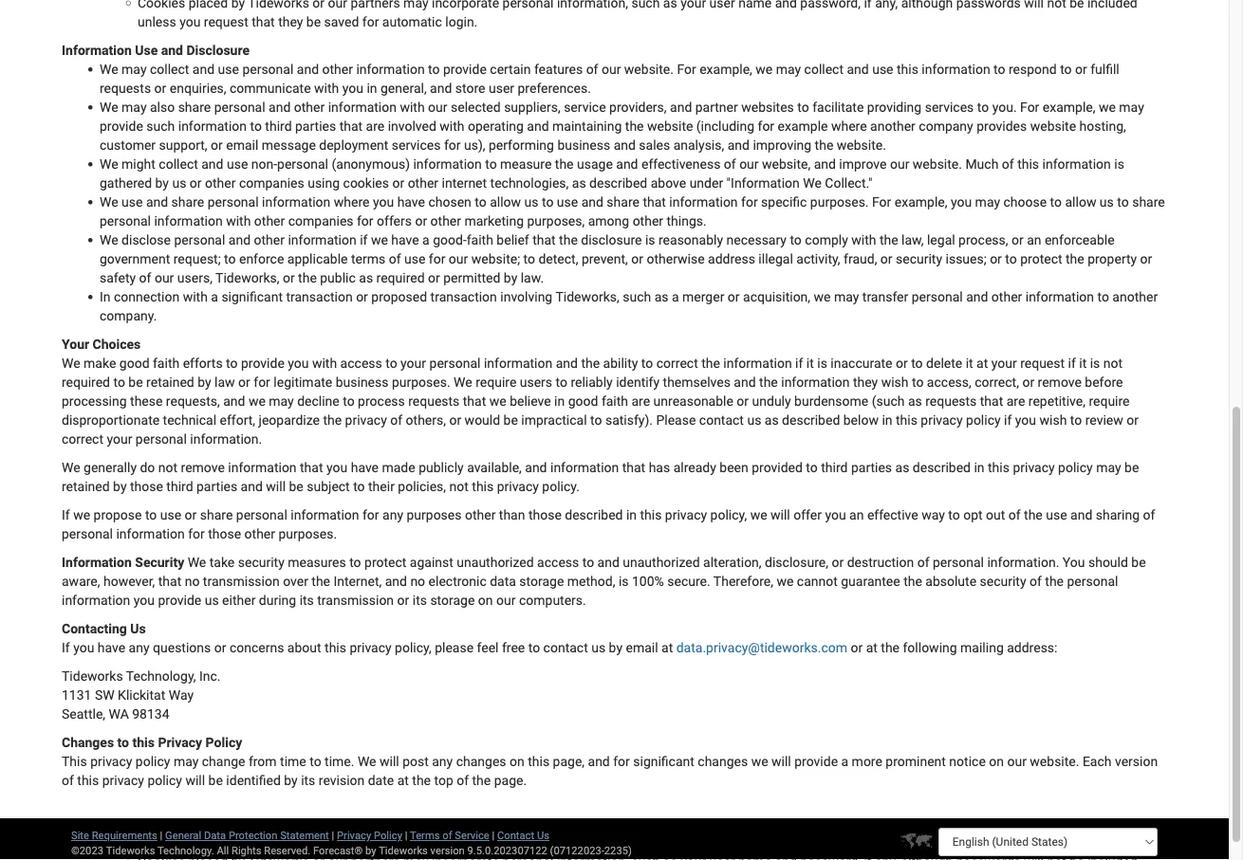 Task type: vqa. For each thing, say whether or not it's contained in the screenshot.
the name
yes



Task type: locate. For each thing, give the bounding box(es) containing it.
at up correct,
[[977, 355, 988, 371]]

1 vertical spatial privacy
[[337, 830, 371, 842]]

0 vertical spatial wish
[[881, 374, 909, 390]]

may
[[403, 0, 429, 10], [122, 61, 147, 77], [776, 61, 801, 77], [122, 99, 147, 115], [1119, 99, 1144, 115], [975, 194, 1000, 210], [834, 289, 859, 305], [269, 393, 294, 409], [1096, 460, 1121, 476], [174, 754, 199, 770]]

personal down message
[[277, 156, 328, 172]]

tideworks inside site requirements | general data protection statement | privacy policy | terms of service | contact us ©2023 tideworks technology. all rights reserved. forecast® by tideworks version 9.5.0.202307122 (07122023-2235)
[[379, 845, 428, 858]]

access
[[340, 355, 382, 371], [537, 555, 579, 570]]

satisfy).
[[605, 412, 653, 428]]

such
[[632, 0, 660, 10], [146, 118, 175, 134], [623, 289, 651, 305]]

an inside "if we propose to use or share personal information for any purposes other than those described in this privacy policy, we will offer you an effective way                         to opt out of the use and sharing of personal information for those other purposes."
[[850, 507, 864, 523]]

enquiries,
[[170, 80, 226, 96]]

1 vertical spatial business
[[336, 374, 389, 390]]

privacy inside "if we propose to use or share personal information for any purposes other than those described in this privacy policy, we will offer you an effective way                         to opt out of the use and sharing of personal information for those other purposes."
[[665, 507, 707, 523]]

with up fraud,
[[852, 232, 876, 248]]

of inside your choices we make good faith efforts to provide you with access to your personal information and the ability to correct the information if it is inaccurate or to                     delete it at your request if it is not required to be retained by law or for legitimate business purposes. we require users to reliably identify themselves                     and the information they wish to access, correct, or remove before processing these requests, and we may decline to process requests that we believe in good                     faith are unreasonable or unduly burdensome (such as requests that are repetitive, require disproportionate technical effort, jeopardize the privacy of                     others, or would be impractical to satisfy). please contact us as described below in this privacy policy if you wish to review or correct your personal information.
[[390, 412, 403, 428]]

or left would
[[449, 412, 461, 428]]

1 vertical spatial purposes.
[[392, 374, 450, 390]]

and right name
[[775, 0, 797, 10]]

1 vertical spatial information
[[62, 555, 132, 570]]

0 horizontal spatial changes
[[456, 754, 506, 770]]

to right users on the left top
[[556, 374, 568, 390]]

do
[[140, 460, 155, 476]]

collect
[[150, 61, 189, 77], [804, 61, 844, 77], [159, 156, 198, 172]]

policy
[[966, 412, 1001, 428], [1058, 460, 1093, 476], [136, 754, 170, 770], [147, 773, 182, 789]]

information inside 'information use and disclosure we may collect and use personal and other information to provide certain features of our website. for example, we may collect and use this information to                             respond to or fulfill requests or enquiries, communicate with you in general, and store user preferences. we may also share personal and other information with our selected suppliers, service providers, and partner websites to facilitate providing services to                             you. for example, we may provide such information to third parties that are involved with operating and maintaining the website (including for example                             where another company provides website hosting, customer support, or email message deployment services for us), performing business and sales analysis,                             and improving the website. we might collect and use non-personal (anonymous) information to measure the usage and effectiveness of our website, and improve our website. much of                             this information is gathered by us or other companies using cookies or other internet technologies, as described above under "information we collect." we use and share personal information where you have chosen to allow us to use and share that information for specific purposes. for example, you may                             choose to allow us to share personal information with other companies for offers or other marketing purposes, among other things. we disclose personal and other information if we have a good-faith belief that the disclosure is reasonably necessary to comply with the law, legal                             process, or an enforceable government request; to enforce applicable terms of use for our website; to detect, prevent, or otherwise address illegal                             activity, fraud, or security issues; or to protect the property or safety of our users, tideworks, or the public as required or permitted by law. in connection with a significant transaction or proposed transaction involving tideworks, such as a merger or acquisition, we may transfer personal                             and other information to another company.'
[[62, 42, 132, 58]]

for
[[362, 14, 379, 29], [758, 118, 775, 134], [444, 137, 461, 153], [741, 194, 758, 210], [357, 213, 374, 229], [429, 251, 445, 267], [254, 374, 270, 390], [363, 507, 379, 523], [188, 526, 205, 542], [613, 754, 630, 770]]

computers.
[[519, 593, 586, 608]]

1 horizontal spatial website
[[1030, 118, 1076, 134]]

may left choose
[[975, 194, 1000, 210]]

1 changes from the left
[[456, 754, 506, 770]]

those up take
[[208, 526, 241, 542]]

if up repetitive,
[[1068, 355, 1076, 371]]

0 vertical spatial transmission
[[203, 574, 280, 589]]

we inside we take security measures to protect against unauthorized access to and unauthorized alteration, disclosure, or destruction of personal information. you should                     be aware, however, that no transmission over the internet, and no electronic data storage method, is 100% secure.  therefore, we cannot guarantee the absolute                     security of the personal information you provide us either during its transmission or its storage on our computers.
[[777, 574, 794, 589]]

a left more
[[841, 754, 849, 770]]

information up aware,
[[62, 555, 132, 570]]

that inside we take security measures to protect against unauthorized access to and unauthorized alteration, disclosure, or destruction of personal information. you should                     be aware, however, that no transmission over the internet, and no electronic data storage method, is 100% secure.  therefore, we cannot guarantee the absolute                     security of the personal information you provide us either during its transmission or its storage on our computers.
[[158, 574, 181, 589]]

described inside "if we propose to use or share personal information for any purposes other than those described in this privacy policy, we will offer you an effective way                         to opt out of the use and sharing of personal information for those other purposes."
[[565, 507, 623, 523]]

this
[[897, 61, 919, 77], [1018, 156, 1039, 172], [896, 412, 918, 428], [988, 460, 1010, 476], [472, 479, 494, 494], [640, 507, 662, 523], [325, 640, 346, 656], [132, 735, 155, 751], [528, 754, 550, 770], [77, 773, 99, 789]]

2 no from the left
[[410, 574, 425, 589]]

1 information from the top
[[62, 42, 132, 58]]

information
[[356, 61, 425, 77], [922, 61, 991, 77], [328, 99, 397, 115], [178, 118, 247, 134], [413, 156, 482, 172], [1043, 156, 1111, 172], [262, 194, 331, 210], [669, 194, 738, 210], [154, 213, 223, 229], [288, 232, 357, 248], [1026, 289, 1094, 305], [484, 355, 553, 371], [724, 355, 792, 371], [781, 374, 850, 390], [228, 460, 297, 476], [550, 460, 619, 476], [291, 507, 359, 523], [116, 526, 185, 542], [62, 593, 130, 608]]

2 horizontal spatial example,
[[1043, 99, 1096, 115]]

1 vertical spatial any
[[129, 640, 150, 656]]

0 vertical spatial purposes.
[[810, 194, 869, 210]]

another down property
[[1113, 289, 1158, 305]]

us inside site requirements | general data protection statement | privacy policy | terms of service | contact us ©2023 tideworks technology. all rights reserved. forecast® by tideworks version 9.5.0.202307122 (07122023-2235)
[[537, 830, 549, 842]]

internet
[[442, 175, 487, 191]]

if inside the "cookies placed by tideworks or our partners may incorporate personal information, such as your user name and password, if any, although passwords will                                     not be included unless you request that they be saved for automatic login."
[[864, 0, 872, 10]]

are down correct,
[[1007, 393, 1025, 409]]

faith up satisfy).
[[602, 393, 628, 409]]

1 horizontal spatial are
[[632, 393, 650, 409]]

to down make
[[113, 374, 125, 390]]

2 horizontal spatial purposes.
[[810, 194, 869, 210]]

process,
[[959, 232, 1008, 248]]

incorporate
[[432, 0, 499, 10]]

requests down access,
[[926, 393, 977, 409]]

provide inside your choices we make good faith efforts to provide you with access to your personal information and the ability to correct the information if it is inaccurate or to                     delete it at your request if it is not required to be retained by law or for legitimate business purposes. we require users to reliably identify themselves                     and the information they wish to access, correct, or remove before processing these requests, and we may decline to process requests that we believe in good                     faith are unreasonable or unduly burdensome (such as requests that are repetitive, require disproportionate technical effort, jeopardize the privacy of                     others, or would be impractical to satisfy). please contact us as described below in this privacy policy if you wish to review or correct your personal information.
[[241, 355, 285, 371]]

policy up general
[[147, 773, 182, 789]]

information up applicable
[[288, 232, 357, 248]]

0 vertical spatial policy,
[[710, 507, 747, 523]]

the left following
[[881, 640, 900, 656]]

this down has
[[640, 507, 662, 523]]

and
[[775, 0, 797, 10], [161, 42, 183, 58], [193, 61, 215, 77], [297, 61, 319, 77], [847, 61, 869, 77], [430, 80, 452, 96], [269, 99, 291, 115], [670, 99, 692, 115], [527, 118, 549, 134], [614, 137, 636, 153], [728, 137, 750, 153], [201, 156, 224, 172], [616, 156, 638, 172], [814, 156, 836, 172], [146, 194, 168, 210], [581, 194, 604, 210], [229, 232, 251, 248], [966, 289, 988, 305], [556, 355, 578, 371], [734, 374, 756, 390], [223, 393, 245, 409], [525, 460, 547, 476], [241, 479, 263, 494], [1071, 507, 1093, 523], [598, 555, 620, 570], [385, 574, 407, 589], [588, 754, 610, 770]]

1 vertical spatial an
[[850, 507, 864, 523]]

0 vertical spatial where
[[831, 118, 867, 134]]

for inside changes to this privacy policy this privacy policy may change from time to time. we will post any changes on this page, and for significant changes we will provide a more prominent notice on our website. each version of this privacy policy will be identified by its revision date at the top of the page.
[[613, 754, 630, 770]]

information security
[[62, 555, 184, 570]]

parties inside 'information use and disclosure we may collect and use personal and other information to provide certain features of our website. for example, we may collect and use this information to                             respond to or fulfill requests or enquiries, communicate with you in general, and store user preferences. we may also share personal and other information with our selected suppliers, service providers, and partner websites to facilitate providing services to                             you. for example, we may provide such information to third parties that are involved with operating and maintaining the website (including for example                             where another company provides website hosting, customer support, or email message deployment services for us), performing business and sales analysis,                             and improving the website. we might collect and use non-personal (anonymous) information to measure the usage and effectiveness of our website, and improve our website. much of                             this information is gathered by us or other companies using cookies or other internet technologies, as described above under "information we collect." we use and share personal information where you have chosen to allow us to use and share that information for specific purposes. for example, you may                             choose to allow us to share personal information with other companies for offers or other marketing purposes, among other things. we disclose personal and other information if we have a good-faith belief that the disclosure is reasonably necessary to comply with the law, legal                             process, or an enforceable government request; to enforce applicable terms of use for our website; to detect, prevent, or otherwise address illegal                             activity, fraud, or security issues; or to protect the property or safety of our users, tideworks, or the public as required or permitted by law. in connection with a significant transaction or proposed transaction involving tideworks, such as a merger or acquisition, we may transfer personal                             and other information to another company.'
[[295, 118, 336, 134]]

1 horizontal spatial it
[[966, 355, 973, 371]]

1 vertical spatial companies
[[288, 213, 354, 229]]

you inside "if we propose to use or share personal information for any purposes other than those described in this privacy policy, we will offer you an effective way                         to opt out of the use and sharing of personal information for those other purposes."
[[825, 507, 846, 523]]

(including
[[696, 118, 755, 134]]

1 vertical spatial good
[[568, 393, 598, 409]]

2 horizontal spatial third
[[821, 460, 848, 476]]

third inside 'information use and disclosure we may collect and use personal and other information to provide certain features of our website. for example, we may collect and use this information to                             respond to or fulfill requests or enquiries, communicate with you in general, and store user preferences. we may also share personal and other information with our selected suppliers, service providers, and partner websites to facilitate providing services to                             you. for example, we may provide such information to third parties that are involved with operating and maintaining the website (including for example                             where another company provides website hosting, customer support, or email message deployment services for us), performing business and sales analysis,                             and improving the website. we might collect and use non-personal (anonymous) information to measure the usage and effectiveness of our website, and improve our website. much of                             this information is gathered by us or other companies using cookies or other internet technologies, as described above under "information we collect." we use and share personal information where you have chosen to allow us to use and share that information for specific purposes. for example, you may                             choose to allow us to share personal information with other companies for offers or other marketing purposes, among other things. we disclose personal and other information if we have a good-faith belief that the disclosure is reasonably necessary to comply with the law, legal                             process, or an enforceable government request; to enforce applicable terms of use for our website; to detect, prevent, or otherwise address illegal                             activity, fraud, or security issues; or to protect the property or safety of our users, tideworks, or the public as required or permitted by law. in connection with a significant transaction or proposed transaction involving tideworks, such as a merger or acquisition, we may transfer personal                             and other information to another company.'
[[265, 118, 292, 134]]

transfer
[[863, 289, 909, 305]]

to
[[428, 61, 440, 77], [994, 61, 1006, 77], [1060, 61, 1072, 77], [798, 99, 809, 115], [977, 99, 989, 115], [250, 118, 262, 134], [485, 156, 497, 172], [475, 194, 487, 210], [542, 194, 554, 210], [1050, 194, 1062, 210], [1117, 194, 1129, 210], [790, 232, 802, 248], [224, 251, 236, 267], [524, 251, 535, 267], [1005, 251, 1017, 267], [1098, 289, 1109, 305], [226, 355, 238, 371], [386, 355, 397, 371], [641, 355, 653, 371], [911, 355, 923, 371], [113, 374, 125, 390], [556, 374, 568, 390], [912, 374, 924, 390], [343, 393, 355, 409], [590, 412, 602, 428], [1070, 412, 1082, 428], [806, 460, 818, 476], [353, 479, 365, 494], [145, 507, 157, 523], [948, 507, 960, 523], [349, 555, 361, 570], [582, 555, 594, 570], [528, 640, 540, 656], [117, 735, 129, 751], [310, 754, 321, 770]]

a
[[422, 232, 430, 248], [211, 289, 218, 305], [672, 289, 679, 305], [841, 754, 849, 770]]

changes
[[456, 754, 506, 770], [698, 754, 748, 770]]

will
[[1024, 0, 1044, 10], [266, 479, 286, 494], [771, 507, 790, 523], [380, 754, 399, 770], [772, 754, 791, 770], [185, 773, 205, 789]]

policy
[[206, 735, 242, 751], [374, 830, 402, 842]]

transmission down internet,
[[317, 593, 394, 608]]

sales
[[639, 137, 670, 153]]

0 horizontal spatial those
[[130, 479, 163, 494]]

1 horizontal spatial they
[[853, 374, 878, 390]]

0 horizontal spatial no
[[185, 574, 200, 589]]

is
[[1114, 156, 1125, 172], [645, 232, 655, 248], [817, 355, 828, 371], [1090, 355, 1100, 371], [619, 574, 629, 589]]

no down against
[[410, 574, 425, 589]]

storage down electronic
[[430, 593, 475, 608]]

if left propose
[[62, 507, 70, 523]]

security right take
[[238, 555, 285, 570]]

1 horizontal spatial email
[[626, 640, 658, 656]]

email inside contacting us if you have any questions or concerns about this privacy policy, please feel free to contact us by email             at data.privacy@tideworks.com or at the following mailing address:
[[626, 640, 658, 656]]

1 horizontal spatial faith
[[467, 232, 493, 248]]

reasonably
[[659, 232, 723, 248]]

3 | from the left
[[405, 830, 408, 842]]

transaction
[[286, 289, 353, 305], [431, 289, 497, 305]]

1 vertical spatial storage
[[430, 593, 475, 608]]

and inside the "cookies placed by tideworks or our partners may incorporate personal information, such as your user name and password, if any, although passwords will                                     not be included unless you request that they be saved for automatic login."
[[775, 0, 797, 10]]

company
[[919, 118, 974, 134]]

1 horizontal spatial policy
[[374, 830, 402, 842]]

1 horizontal spatial access
[[537, 555, 579, 570]]

a inside changes to this privacy policy this privacy policy may change from time to time. we will post any changes on this page, and for significant changes we will provide a more prominent notice on our website. each version of this privacy policy will be identified by its revision date at the top of the page.
[[841, 754, 849, 770]]

be down 'change'
[[208, 773, 223, 789]]

for inside the "cookies placed by tideworks or our partners may incorporate personal information, such as your user name and password, if any, although passwords will                                     not be included unless you request that they be saved for automatic login."
[[362, 14, 379, 29]]

information down 'using'
[[262, 194, 331, 210]]

cookies
[[138, 0, 185, 10]]

by inside the "cookies placed by tideworks or our partners may incorporate personal information, such as your user name and password, if any, although passwords will                                     not be included unless you request that they be saved for automatic login."
[[231, 0, 245, 10]]

0 vertical spatial third
[[265, 118, 292, 134]]

requests
[[100, 80, 151, 96], [408, 393, 460, 409], [926, 393, 977, 409]]

or right correct,
[[1023, 374, 1035, 390]]

1 vertical spatial us
[[537, 830, 549, 842]]

of right much
[[1002, 156, 1014, 172]]

and up reliably
[[556, 355, 578, 371]]

analysis,
[[674, 137, 724, 153]]

websites
[[741, 99, 794, 115]]

if inside contacting us if you have any questions or concerns about this privacy policy, please feel free to contact us by email             at data.privacy@tideworks.com or at the following mailing address:
[[62, 640, 70, 656]]

2 vertical spatial example,
[[895, 194, 948, 210]]

0 vertical spatial an
[[1027, 232, 1042, 248]]

described
[[589, 175, 648, 191], [782, 412, 840, 428], [913, 460, 971, 476], [565, 507, 623, 523]]

use down gathered
[[122, 194, 143, 210]]

identified
[[226, 773, 281, 789]]

1 vertical spatial correct
[[62, 431, 103, 447]]

to right decline at the top of the page
[[343, 393, 355, 409]]

1 horizontal spatial contact
[[699, 412, 744, 428]]

disclosure
[[581, 232, 642, 248]]

or up cannot
[[832, 555, 844, 570]]

third up message
[[265, 118, 292, 134]]

user inside the "cookies placed by tideworks or our partners may incorporate personal information, such as your user name and password, if any, although passwords will                                     not be included unless you request that they be saved for automatic login."
[[710, 0, 735, 10]]

0 vertical spatial privacy
[[158, 735, 202, 751]]

for inside your choices we make good faith efforts to provide you with access to your personal information and the ability to correct the information if it is inaccurate or to                     delete it at your request if it is not required to be retained by law or for legitimate business purposes. we require users to reliably identify themselves                     and the information they wish to access, correct, or remove before processing these requests, and we may decline to process requests that we believe in good                     faith are unreasonable or unduly burdensome (such as requests that are repetitive, require disproportionate technical effort, jeopardize the privacy of                     others, or would be impractical to satisfy). please contact us as described below in this privacy policy if you wish to review or correct your personal information.
[[254, 374, 270, 390]]

will inside "if we propose to use or share personal information for any purposes other than those described in this privacy policy, we will offer you an effective way                         to opt out of the use and sharing of personal information for those other purposes."
[[771, 507, 790, 523]]

provide up legitimate
[[241, 355, 285, 371]]

you inside contacting us if you have any questions or concerns about this privacy policy, please feel free to contact us by email             at data.privacy@tideworks.com or at the following mailing address:
[[73, 640, 94, 656]]

for right you.
[[1020, 99, 1040, 115]]

to left their
[[353, 479, 365, 494]]

or down support,
[[190, 175, 202, 191]]

its inside changes to this privacy policy this privacy policy may change from time to time. we will post any changes on this page, and for significant changes we will provide a more prominent notice on our website. each version of this privacy policy will be identified by its revision date at the top of the page.
[[301, 773, 315, 789]]

1 vertical spatial tideworks
[[62, 669, 123, 684]]

our inside changes to this privacy policy this privacy policy may change from time to time. we will post any changes on this page, and for significant changes we will provide a more prominent notice on our website. each version of this privacy policy will be identified by its revision date at the top of the page.
[[1007, 754, 1027, 770]]

0 vertical spatial tideworks
[[248, 0, 309, 10]]

fulfill
[[1091, 61, 1120, 77]]

you.
[[992, 99, 1017, 115]]

good
[[119, 355, 150, 371], [568, 393, 598, 409]]

1 vertical spatial transmission
[[317, 593, 394, 608]]

or down purposes
[[397, 593, 409, 608]]

will left subject
[[266, 479, 286, 494]]

provide inside we take security measures to protect against unauthorized access to and unauthorized alteration, disclosure, or destruction of personal information. you should                     be aware, however, that no transmission over the internet, and no electronic data storage method, is 100% secure.  therefore, we cannot guarantee the absolute                     security of the personal information you provide us either during its transmission or its storage on our computers.
[[158, 593, 201, 608]]

remove
[[1038, 374, 1082, 390], [181, 460, 225, 476]]

(07122023-
[[550, 845, 604, 858]]

0 horizontal spatial us
[[130, 621, 146, 637]]

information inside we take security measures to protect against unauthorized access to and unauthorized alteration, disclosure, or destruction of personal information. you should                     be aware, however, that no transmission over the internet, and no electronic data storage method, is 100% secure.  therefore, we cannot guarantee the absolute                     security of the personal information you provide us either during its transmission or its storage on our computers.
[[62, 593, 130, 608]]

you inside the "cookies placed by tideworks or our partners may incorporate personal information, such as your user name and password, if any, although passwords will                                     not be included unless you request that they be saved for automatic login."
[[180, 14, 201, 29]]

1 vertical spatial significant
[[633, 754, 695, 770]]

contact inside contacting us if you have any questions or concerns about this privacy policy, please feel free to contact us by email             at data.privacy@tideworks.com or at the following mailing address:
[[543, 640, 588, 656]]

absolute
[[926, 574, 977, 589]]

privacy inside changes to this privacy policy this privacy policy may change from time to time. we will post any changes on this page, and for significant changes we will provide a more prominent notice on our website. each version of this privacy policy will be identified by its revision date at the top of the page.
[[158, 735, 202, 751]]

1 vertical spatial security
[[238, 555, 285, 570]]

retained up requests,
[[146, 374, 194, 390]]

at inside changes to this privacy policy this privacy policy may change from time to time. we will post any changes on this page, and for significant changes we will provide a more prominent notice on our website. each version of this privacy policy will be identified by its revision date at the top of the page.
[[397, 773, 409, 789]]

0 vertical spatial another
[[870, 118, 916, 134]]

0 vertical spatial correct
[[657, 355, 698, 371]]

described inside your choices we make good faith efforts to provide you with access to your personal information and the ability to correct the information if it is inaccurate or to                     delete it at your request if it is not required to be retained by law or for legitimate business purposes. we require users to reliably identify themselves                     and the information they wish to access, correct, or remove before processing these requests, and we may decline to process requests that we believe in good                     faith are unreasonable or unduly burdensome (such as requests that are repetitive, require disproportionate technical effort, jeopardize the privacy of                     others, or would be impractical to satisfy). please contact us as described below in this privacy policy if you wish to review or correct your personal information.
[[782, 412, 840, 428]]

to up the method,
[[582, 555, 594, 570]]

use left non-
[[227, 156, 248, 172]]

by inside changes to this privacy policy this privacy policy may change from time to time. we will post any changes on this page, and for significant changes we will provide a more prominent notice on our website. each version of this privacy policy will be identified by its revision date at the top of the page.
[[284, 773, 298, 789]]

parties
[[295, 118, 336, 134], [851, 460, 892, 476], [196, 479, 237, 494]]

by down generally at left bottom
[[113, 479, 127, 494]]

1 horizontal spatial information.
[[987, 555, 1060, 570]]

offers
[[377, 213, 412, 229]]

policy, inside contacting us if you have any questions or concerns about this privacy policy, please feel free to contact us by email             at data.privacy@tideworks.com or at the following mailing address:
[[395, 640, 432, 656]]

any
[[383, 507, 403, 523], [129, 640, 150, 656], [432, 754, 453, 770]]

your choices we make good faith efforts to provide you with access to your personal information and the ability to correct the information if it is inaccurate or to                     delete it at your request if it is not required to be retained by law or for legitimate business purposes. we require users to reliably identify themselves                     and the information they wish to access, correct, or remove before processing these requests, and we may decline to process requests that we believe in good                     faith are unreasonable or unduly burdensome (such as requests that are repetitive, require disproportionate technical effort, jeopardize the privacy of                     others, or would be impractical to satisfy). please contact us as described below in this privacy policy if you wish to review or correct your personal information.
[[62, 336, 1139, 447]]

0 vertical spatial version
[[1115, 754, 1158, 770]]

if inside 'information use and disclosure we may collect and use personal and other information to provide certain features of our website. for example, we may collect and use this information to                             respond to or fulfill requests or enquiries, communicate with you in general, and store user preferences. we may also share personal and other information with our selected suppliers, service providers, and partner websites to facilitate providing services to                             you. for example, we may provide such information to third parties that are involved with operating and maintaining the website (including for example                             where another company provides website hosting, customer support, or email message deployment services for us), performing business and sales analysis,                             and improving the website. we might collect and use non-personal (anonymous) information to measure the usage and effectiveness of our website, and improve our website. much of                             this information is gathered by us or other companies using cookies or other internet technologies, as described above under "information we collect." we use and share personal information where you have chosen to allow us to use and share that information for specific purposes. for example, you may                             choose to allow us to share personal information with other companies for offers or other marketing purposes, among other things. we disclose personal and other information if we have a good-faith belief that the disclosure is reasonably necessary to comply with the law, legal                             process, or an enforceable government request; to enforce applicable terms of use for our website; to detect, prevent, or otherwise address illegal                             activity, fraud, or security issues; or to protect the property or safety of our users, tideworks, or the public as required or permitted by law. in connection with a significant transaction or proposed transaction involving tideworks, such as a merger or acquisition, we may transfer personal                             and other information to another company.'
[[360, 232, 368, 248]]

significant inside changes to this privacy policy this privacy policy may change from time to time. we will post any changes on this page, and for significant changes we will provide a more prominent notice on our website. each version of this privacy policy will be identified by its revision date at the top of the page.
[[633, 754, 695, 770]]

1 horizontal spatial correct
[[657, 355, 698, 371]]

by inside your choices we make good faith efforts to provide you with access to your personal information and the ability to correct the information if it is inaccurate or to                     delete it at your request if it is not required to be retained by law or for legitimate business purposes. we require users to reliably identify themselves                     and the information they wish to access, correct, or remove before processing these requests, and we may decline to process requests that we believe in good                     faith are unreasonable or unduly burdensome (such as requests that are repetitive, require disproportionate technical effort, jeopardize the privacy of                     others, or would be impractical to satisfy). please contact us as described below in this privacy policy if you wish to review or correct your personal information.
[[198, 374, 211, 390]]

1 if from the top
[[62, 507, 70, 523]]

1 horizontal spatial an
[[1027, 232, 1042, 248]]

1 vertical spatial tideworks,
[[556, 289, 620, 305]]

third down technical
[[166, 479, 193, 494]]

not inside your choices we make good faith efforts to provide you with access to your personal information and the ability to correct the information if it is inaccurate or to                     delete it at your request if it is not required to be retained by law or for legitimate business purposes. we require users to reliably identify themselves                     and the information they wish to access, correct, or remove before processing these requests, and we may decline to process requests that we believe in good                     faith are unreasonable or unduly burdensome (such as requests that are repetitive, require disproportionate technical effort, jeopardize the privacy of                     others, or would be impractical to satisfy). please contact us as described below in this privacy policy if you wish to review or correct your personal information.
[[1104, 355, 1123, 371]]

available,
[[467, 460, 522, 476]]

| up 9.5.0.202307122
[[492, 830, 495, 842]]

us inside your choices we make good faith efforts to provide you with access to your personal information and the ability to correct the information if it is inaccurate or to                     delete it at your request if it is not required to be retained by law or for legitimate business purposes. we require users to reliably identify themselves                     and the information they wish to access, correct, or remove before processing these requests, and we may decline to process requests that we believe in good                     faith are unreasonable or unduly burdensome (such as requests that are repetitive, require disproportionate technical effort, jeopardize the privacy of                     others, or would be impractical to satisfy). please contact us as described below in this privacy policy if you wish to review or correct your personal information.
[[747, 412, 762, 428]]

the
[[625, 118, 644, 134], [815, 137, 834, 153], [555, 156, 574, 172], [559, 232, 578, 248], [880, 232, 898, 248], [1066, 251, 1085, 267], [298, 270, 317, 286], [581, 355, 600, 371], [702, 355, 720, 371], [759, 374, 778, 390], [323, 412, 342, 428], [1024, 507, 1043, 523], [312, 574, 330, 589], [904, 574, 922, 589], [1045, 574, 1064, 589], [881, 640, 900, 656], [412, 773, 431, 789], [472, 773, 491, 789]]

our right improve
[[890, 156, 910, 172]]

email down 100%
[[626, 640, 658, 656]]

privacy
[[345, 412, 387, 428], [921, 412, 963, 428], [1013, 460, 1055, 476], [497, 479, 539, 494], [665, 507, 707, 523], [350, 640, 392, 656], [90, 754, 132, 770], [102, 773, 144, 789]]

user
[[710, 0, 735, 10], [489, 80, 514, 96]]

have down contacting
[[98, 640, 125, 656]]

purposes. inside 'information use and disclosure we may collect and use personal and other information to provide certain features of our website. for example, we may collect and use this information to                             respond to or fulfill requests or enquiries, communicate with you in general, and store user preferences. we may also share personal and other information with our selected suppliers, service providers, and partner websites to facilitate providing services to                             you. for example, we may provide such information to third parties that are involved with operating and maintaining the website (including for example                             where another company provides website hosting, customer support, or email message deployment services for us), performing business and sales analysis,                             and improving the website. we might collect and use non-personal (anonymous) information to measure the usage and effectiveness of our website, and improve our website. much of                             this information is gathered by us or other companies using cookies or other internet technologies, as described above under "information we collect." we use and share personal information where you have chosen to allow us to use and share that information for specific purposes. for example, you may                             choose to allow us to share personal information with other companies for offers or other marketing purposes, among other things. we disclose personal and other information if we have a good-faith belief that the disclosure is reasonably necessary to comply with the law, legal                             process, or an enforceable government request; to enforce applicable terms of use for our website; to detect, prevent, or otherwise address illegal                             activity, fraud, or security issues; or to protect the property or safety of our users, tideworks, or the public as required or permitted by law. in connection with a significant transaction or proposed transaction involving tideworks, such as a merger or acquisition, we may transfer personal                             and other information to another company.'
[[810, 194, 869, 210]]

in
[[100, 289, 111, 305]]

the down measures
[[312, 574, 330, 589]]

on right notice
[[989, 754, 1004, 770]]

your left name
[[681, 0, 706, 10]]

0 horizontal spatial are
[[366, 118, 385, 134]]

may inside the "cookies placed by tideworks or our partners may incorporate personal information, such as your user name and password, if any, although passwords will                                     not be included unless you request that they be saved for automatic login."
[[403, 0, 429, 10]]

they
[[278, 14, 303, 29], [853, 374, 878, 390]]

themselves
[[663, 374, 731, 390]]

2 horizontal spatial any
[[432, 754, 453, 770]]

any inside changes to this privacy policy this privacy policy may change from time to time. we will post any changes on this page, and for significant changes we will provide a more prominent notice on our website. each version of this privacy policy will be identified by its revision date at the top of the page.
[[432, 754, 453, 770]]

require
[[476, 374, 517, 390], [1089, 393, 1130, 409]]

it
[[807, 355, 814, 371], [966, 355, 973, 371], [1079, 355, 1087, 371]]

our inside the "cookies placed by tideworks or our partners may incorporate personal information, such as your user name and password, if any, although passwords will                                     not be included unless you request that they be saved for automatic login."
[[328, 0, 347, 10]]

0 horizontal spatial protect
[[365, 555, 407, 570]]

law,
[[902, 232, 924, 248]]

1 horizontal spatial privacy
[[337, 830, 371, 842]]

is left 100%
[[619, 574, 629, 589]]

applicable
[[287, 251, 348, 267]]

you up legal
[[951, 194, 972, 210]]

wish down repetitive,
[[1040, 412, 1067, 428]]

out
[[986, 507, 1005, 523]]

1 no from the left
[[185, 574, 200, 589]]

1 vertical spatial faith
[[153, 355, 180, 371]]

your
[[681, 0, 706, 10], [401, 355, 426, 371], [992, 355, 1017, 371], [107, 431, 132, 447]]

0 horizontal spatial unauthorized
[[457, 555, 534, 570]]

1 horizontal spatial any
[[383, 507, 403, 523]]

business inside your choices we make good faith efforts to provide you with access to your personal information and the ability to correct the information if it is inaccurate or to                     delete it at your request if it is not required to be retained by law or for legitimate business purposes. we require users to reliably identify themselves                     and the information they wish to access, correct, or remove before processing these requests, and we may decline to process requests that we believe in good                     faith are unreasonable or unduly burdensome (such as requests that are repetitive, require disproportionate technical effort, jeopardize the privacy of                     others, or would be impractical to satisfy). please contact us as described below in this privacy policy if you wish to review or correct your personal information.
[[336, 374, 389, 390]]

process
[[358, 393, 405, 409]]

may inside your choices we make good faith efforts to provide you with access to your personal information and the ability to correct the information if it is inaccurate or to                     delete it at your request if it is not required to be retained by law or for legitimate business purposes. we require users to reliably identify themselves                     and the information they wish to access, correct, or remove before processing these requests, and we may decline to process requests that we believe in good                     faith are unreasonable or unduly burdensome (such as requests that are repetitive, require disproportionate technical effort, jeopardize the privacy of                     others, or would be impractical to satisfy). please contact us as described below in this privacy policy if you wish to review or correct your personal information.
[[269, 393, 294, 409]]

1 horizontal spatial business
[[558, 137, 610, 153]]

transaction down permitted
[[431, 289, 497, 305]]

0 horizontal spatial user
[[489, 80, 514, 96]]

have up offers on the left top of page
[[397, 194, 425, 210]]

sw
[[95, 688, 115, 703]]

email inside 'information use and disclosure we may collect and use personal and other information to provide certain features of our website. for example, we may collect and use this information to                             respond to or fulfill requests or enquiries, communicate with you in general, and store user preferences. we may also share personal and other information with our selected suppliers, service providers, and partner websites to facilitate providing services to                             you. for example, we may provide such information to third parties that are involved with operating and maintaining the website (including for example                             where another company provides website hosting, customer support, or email message deployment services for us), performing business and sales analysis,                             and improving the website. we might collect and use non-personal (anonymous) information to measure the usage and effectiveness of our website, and improve our website. much of                             this information is gathered by us or other companies using cookies or other internet technologies, as described above under "information we collect." we use and share personal information where you have chosen to allow us to use and share that information for specific purposes. for example, you may                             choose to allow us to share personal information with other companies for offers or other marketing purposes, among other things. we disclose personal and other information if we have a good-faith belief that the disclosure is reasonably necessary to comply with the law, legal                             process, or an enforceable government request; to enforce applicable terms of use for our website; to detect, prevent, or otherwise address illegal                             activity, fraud, or security issues; or to protect the property or safety of our users, tideworks, or the public as required or permitted by law. in connection with a significant transaction or proposed transaction involving tideworks, such as a merger or acquisition, we may transfer personal                             and other information to another company.'
[[226, 137, 259, 153]]

0 horizontal spatial third
[[166, 479, 193, 494]]

may up jeopardize
[[269, 393, 294, 409]]

us inside we take security measures to protect against unauthorized access to and unauthorized alteration, disclosure, or destruction of personal information. you should                     be aware, however, that no transmission over the internet, and no electronic data storage method, is 100% secure.  therefore, we cannot guarantee the absolute                     security of the personal information you provide us either during its transmission or its storage on our computers.
[[205, 593, 219, 608]]

we
[[756, 61, 773, 77], [1099, 99, 1116, 115], [371, 232, 388, 248], [814, 289, 831, 305], [249, 393, 266, 409], [489, 393, 507, 409], [73, 507, 90, 523], [750, 507, 767, 523], [777, 574, 794, 589], [751, 754, 768, 770]]

we
[[100, 61, 118, 77], [100, 99, 118, 115], [100, 156, 118, 172], [803, 175, 822, 191], [100, 194, 118, 210], [100, 232, 118, 248], [62, 355, 80, 371], [454, 374, 472, 390], [62, 460, 80, 476], [188, 555, 206, 570], [358, 754, 376, 770]]

1 vertical spatial another
[[1113, 289, 1158, 305]]

1 it from the left
[[807, 355, 814, 371]]

2 information from the top
[[62, 555, 132, 570]]

personal up communicate
[[242, 61, 294, 77]]

rights
[[232, 845, 261, 858]]

0 vertical spatial they
[[278, 14, 303, 29]]

0 vertical spatial such
[[632, 0, 660, 10]]

they down inaccurate
[[853, 374, 878, 390]]

our down good-
[[449, 251, 468, 267]]

by inside we generally do not remove information that you have made publicly available, and information that has already been provided to third parties as described                         in this privacy policy may be retained by those third parties and will be subject to their policies, not this privacy policy.
[[113, 479, 127, 494]]

merger
[[682, 289, 725, 305]]

or right propose
[[185, 507, 197, 523]]

2 it from the left
[[966, 355, 973, 371]]

on down the data
[[478, 593, 493, 608]]

page.
[[494, 773, 527, 789]]

feel
[[477, 640, 499, 656]]

1 vertical spatial services
[[392, 137, 441, 153]]

unless
[[138, 14, 176, 29]]

website. inside changes to this privacy policy this privacy policy may change from time to time. we will post any changes on this page, and for significant changes we will provide a more prominent notice on our website. each version of this privacy policy will be identified by its revision date at the top of the page.
[[1030, 754, 1080, 770]]

0 vertical spatial information.
[[190, 431, 262, 447]]

this inside contacting us if you have any questions or concerns about this privacy policy, please feel free to contact us by email             at data.privacy@tideworks.com or at the following mailing address:
[[325, 640, 346, 656]]

that
[[252, 14, 275, 29], [339, 118, 363, 134], [643, 194, 666, 210], [533, 232, 556, 248], [463, 393, 486, 409], [980, 393, 1003, 409], [300, 460, 323, 476], [622, 460, 646, 476], [158, 574, 181, 589]]

as inside we generally do not remove information that you have made publicly available, and information that has already been provided to third parties as described                         in this privacy policy may be retained by those third parties and will be subject to their policies, not this privacy policy.
[[896, 460, 910, 476]]

us left either
[[205, 593, 219, 608]]

0 vertical spatial good
[[119, 355, 150, 371]]

our down the data
[[496, 593, 516, 608]]

included
[[1088, 0, 1138, 10]]

access inside we take security measures to protect against unauthorized access to and unauthorized alteration, disclosure, or destruction of personal information. you should                     be aware, however, that no transmission over the internet, and no electronic data storage method, is 100% secure.  therefore, we cannot guarantee the absolute                     security of the personal information you provide us either during its transmission or its storage on our computers.
[[537, 555, 579, 570]]

have
[[397, 194, 425, 210], [391, 232, 419, 248], [351, 460, 379, 476], [98, 640, 125, 656]]

0 horizontal spatial security
[[238, 555, 285, 570]]

0 horizontal spatial tideworks,
[[216, 270, 279, 286]]

to left you.
[[977, 99, 989, 115]]

as up "effective"
[[896, 460, 910, 476]]

information up security
[[116, 526, 185, 542]]

1 allow from the left
[[490, 194, 521, 210]]

are inside 'information use and disclosure we may collect and use personal and other information to provide certain features of our website. for example, we may collect and use this information to                             respond to or fulfill requests or enquiries, communicate with you in general, and store user preferences. we may also share personal and other information with our selected suppliers, service providers, and partner websites to facilitate providing services to                             you. for example, we may provide such information to third parties that are involved with operating and maintaining the website (including for example                             where another company provides website hosting, customer support, or email message deployment services for us), performing business and sales analysis,                             and improving the website. we might collect and use non-personal (anonymous) information to measure the usage and effectiveness of our website, and improve our website. much of                             this information is gathered by us or other companies using cookies or other internet technologies, as described above under "information we collect." we use and share personal information where you have chosen to allow us to use and share that information for specific purposes. for example, you may                             choose to allow us to share personal information with other companies for offers or other marketing purposes, among other things. we disclose personal and other information if we have a good-faith belief that the disclosure is reasonably necessary to comply with the law, legal                             process, or an enforceable government request; to enforce applicable terms of use for our website; to detect, prevent, or otherwise address illegal                             activity, fraud, or security issues; or to protect the property or safety of our users, tideworks, or the public as required or permitted by law. in connection with a significant transaction or proposed transaction involving tideworks, such as a merger or acquisition, we may transfer personal                             and other information to another company.'
[[366, 118, 385, 134]]

protect inside 'information use and disclosure we may collect and use personal and other information to provide certain features of our website. for example, we may collect and use this information to                             respond to or fulfill requests or enquiries, communicate with you in general, and store user preferences. we may also share personal and other information with our selected suppliers, service providers, and partner websites to facilitate providing services to                             you. for example, we may provide such information to third parties that are involved with operating and maintaining the website (including for example                             where another company provides website hosting, customer support, or email message deployment services for us), performing business and sales analysis,                             and improving the website. we might collect and use non-personal (anonymous) information to measure the usage and effectiveness of our website, and improve our website. much of                             this information is gathered by us or other companies using cookies or other internet technologies, as described above under "information we collect." we use and share personal information where you have chosen to allow us to use and share that information for specific purposes. for example, you may                             choose to allow us to share personal information with other companies for offers or other marketing purposes, among other things. we disclose personal and other information if we have a good-faith belief that the disclosure is reasonably necessary to comply with the law, legal                             process, or an enforceable government request; to enforce applicable terms of use for our website; to detect, prevent, or otherwise address illegal                             activity, fraud, or security issues; or to protect the property or safety of our users, tideworks, or the public as required or permitted by law. in connection with a significant transaction or proposed transaction involving tideworks, such as a merger or acquisition, we may transfer personal                             and other information to another company.'
[[1020, 251, 1063, 267]]

0 horizontal spatial storage
[[430, 593, 475, 608]]

example, up the partner
[[700, 61, 752, 77]]

2 if from the top
[[62, 640, 70, 656]]

and up facilitate
[[847, 61, 869, 77]]

0 vertical spatial business
[[558, 137, 610, 153]]

2 changes from the left
[[698, 754, 748, 770]]

1 horizontal spatial third
[[265, 118, 292, 134]]

operating
[[468, 118, 524, 134]]

and left "sales"
[[614, 137, 636, 153]]

0 horizontal spatial parties
[[196, 479, 237, 494]]

information. inside we take security measures to protect against unauthorized access to and unauthorized alteration, disclosure, or destruction of personal information. you should                     be aware, however, that no transmission over the internet, and no electronic data storage method, is 100% secure.  therefore, we cannot guarantee the absolute                     security of the personal information you provide us either during its transmission or its storage on our computers.
[[987, 555, 1060, 570]]

klickitat
[[118, 688, 165, 703]]

1 vertical spatial if
[[62, 640, 70, 656]]

2 horizontal spatial faith
[[602, 393, 628, 409]]

by right the placed
[[231, 0, 245, 10]]

policy, up alteration,
[[710, 507, 747, 523]]

0 horizontal spatial on
[[478, 593, 493, 608]]

0 vertical spatial contact
[[699, 412, 744, 428]]

forecast®
[[313, 845, 363, 858]]

required up the processing
[[62, 374, 110, 390]]

way
[[922, 507, 945, 523]]

2 horizontal spatial those
[[529, 507, 562, 523]]

1 horizontal spatial services
[[925, 99, 974, 115]]

with up enforce
[[226, 213, 251, 229]]

0 horizontal spatial information.
[[190, 431, 262, 447]]

our inside we take security measures to protect against unauthorized access to and unauthorized alteration, disclosure, or destruction of personal information. you should                     be aware, however, that no transmission over the internet, and no electronic data storage method, is 100% secure.  therefore, we cannot guarantee the absolute                     security of the personal information you provide us either during its transmission or its storage on our computers.
[[496, 593, 516, 608]]

our up connection
[[155, 270, 174, 286]]

tideworks inside the "cookies placed by tideworks or our partners may incorporate personal information, such as your user name and password, if any, although passwords will                                     not be included unless you request that they be saved for automatic login."
[[248, 0, 309, 10]]

technology.
[[158, 845, 214, 858]]

contact us link
[[497, 830, 549, 842]]

as inside the "cookies placed by tideworks or our partners may incorporate personal information, such as your user name and password, if any, although passwords will                                     not be included unless you request that they be saved for automatic login."
[[663, 0, 677, 10]]

1 vertical spatial version
[[431, 845, 465, 858]]

they inside the "cookies placed by tideworks or our partners may incorporate personal information, such as your user name and password, if any, although passwords will                                     not be included unless you request that they be saved for automatic login."
[[278, 14, 303, 29]]

1 horizontal spatial security
[[896, 251, 943, 267]]

0 vertical spatial require
[[476, 374, 517, 390]]

of down the process
[[390, 412, 403, 428]]

make
[[84, 355, 116, 371]]

0 horizontal spatial retained
[[62, 479, 110, 494]]

questions
[[153, 640, 211, 656]]

as right information,
[[663, 0, 677, 10]]

will inside we generally do not remove information that you have made publicly available, and information that has already been provided to third parties as described                         in this privacy policy may be retained by those third parties and will be subject to their policies, not this privacy policy.
[[266, 479, 286, 494]]

privacy inside contacting us if you have any questions or concerns about this privacy policy, please feel free to contact us by email             at data.privacy@tideworks.com or at the following mailing address:
[[350, 640, 392, 656]]

us down unduly at top right
[[747, 412, 762, 428]]

0 vertical spatial storage
[[520, 574, 564, 589]]

this right the about
[[325, 640, 346, 656]]

at inside your choices we make good faith efforts to provide you with access to your personal information and the ability to correct the information if it is inaccurate or to                     delete it at your request if it is not required to be retained by law or for legitimate business purposes. we require users to reliably identify themselves                     and the information they wish to access, correct, or remove before processing these requests, and we may decline to process requests that we believe in good                     faith are unreasonable or unduly burdensome (such as requests that are repetitive, require disproportionate technical effort, jeopardize the privacy of                     others, or would be impractical to satisfy). please contact us as described below in this privacy policy if you wish to review or correct your personal information.
[[977, 355, 988, 371]]

information
[[62, 42, 132, 58], [62, 555, 132, 570]]

privacy up 'forecast®'
[[337, 830, 371, 842]]

2 vertical spatial third
[[166, 479, 193, 494]]

policy down 98134
[[136, 754, 170, 770]]

contacting
[[62, 621, 127, 637]]

changes
[[62, 735, 114, 751]]

1 vertical spatial where
[[334, 194, 370, 210]]

measure
[[500, 156, 552, 172]]

deployment
[[319, 137, 389, 153]]

and up unduly at top right
[[734, 374, 756, 390]]

you inside we generally do not remove information that you have made publicly available, and information that has already been provided to third parties as described                         in this privacy policy may be retained by those third parties and will be subject to their policies, not this privacy policy.
[[326, 460, 348, 476]]

2 allow from the left
[[1065, 194, 1097, 210]]

0 horizontal spatial another
[[870, 118, 916, 134]]

our right notice
[[1007, 754, 1027, 770]]

you inside we take security measures to protect against unauthorized access to and unauthorized alteration, disclosure, or destruction of personal information. you should                     be aware, however, that no transmission over the internet, and no electronic data storage method, is 100% secure.  therefore, we cannot guarantee the absolute                     security of the personal information you provide us either during its transmission or its storage on our computers.
[[134, 593, 155, 608]]

of right out
[[1009, 507, 1021, 523]]

required
[[376, 270, 425, 286], [62, 374, 110, 390]]

our up "service"
[[602, 61, 621, 77]]

0 horizontal spatial faith
[[153, 355, 180, 371]]

3 it from the left
[[1079, 355, 1087, 371]]

2 vertical spatial tideworks
[[379, 845, 428, 858]]

privacy inside site requirements | general data protection statement | privacy policy | terms of service | contact us ©2023 tideworks technology. all rights reserved. forecast® by tideworks version 9.5.0.202307122 (07122023-2235)
[[337, 830, 371, 842]]

0 horizontal spatial request
[[204, 14, 248, 29]]

to inside contacting us if you have any questions or concerns about this privacy policy, please feel free to contact us by email             at data.privacy@tideworks.com or at the following mailing address:
[[528, 640, 540, 656]]

protect inside we take security measures to protect against unauthorized access to and unauthorized alteration, disclosure, or destruction of personal information. you should                     be aware, however, that no transmission over the internet, and no electronic data storage method, is 100% secure.  therefore, we cannot guarantee the absolute                     security of the personal information you provide us either during its transmission or its storage on our computers.
[[365, 555, 407, 570]]

or right property
[[1140, 251, 1153, 267]]



Task type: describe. For each thing, give the bounding box(es) containing it.
example
[[778, 118, 828, 134]]

personal down issues;
[[912, 289, 963, 305]]

and up the enquiries,
[[193, 61, 215, 77]]

1131
[[62, 688, 92, 703]]

2 vertical spatial faith
[[602, 393, 628, 409]]

described inside we generally do not remove information that you have made publicly available, and information that has already been provided to third parties as described                         in this privacy policy may be retained by those third parties and will be subject to their policies, not this privacy policy.
[[913, 460, 971, 476]]

2 vertical spatial those
[[208, 526, 241, 542]]

you down repetitive,
[[1015, 412, 1036, 428]]

the down the example
[[815, 137, 834, 153]]

faith inside 'information use and disclosure we may collect and use personal and other information to provide certain features of our website. for example, we may collect and use this information to                             respond to or fulfill requests or enquiries, communicate with you in general, and store user preferences. we may also share personal and other information with our selected suppliers, service providers, and partner websites to facilitate providing services to                             you. for example, we may provide such information to third parties that are involved with operating and maintaining the website (including for example                             where another company provides website hosting, customer support, or email message deployment services for us), performing business and sales analysis,                             and improving the website. we might collect and use non-personal (anonymous) information to measure the usage and effectiveness of our website, and improve our website. much of                             this information is gathered by us or other companies using cookies or other internet technologies, as described above under "information we collect." we use and share personal information where you have chosen to allow us to use and share that information for specific purposes. for example, you may                             choose to allow us to share personal information with other companies for offers or other marketing purposes, among other things. we disclose personal and other information if we have a good-faith belief that the disclosure is reasonably necessary to comply with the law, legal                             process, or an enforceable government request; to enforce applicable terms of use for our website; to detect, prevent, or otherwise address illegal                             activity, fraud, or security issues; or to protect the property or safety of our users, tideworks, or the public as required or permitted by law. in connection with a significant transaction or proposed transaction involving tideworks, such as a merger or acquisition, we may transfer personal                             and other information to another company.'
[[467, 232, 493, 248]]

may inside we generally do not remove information that you have made publicly available, and information that has already been provided to third parties as described                         in this privacy policy may be retained by those third parties and will be subject to their policies, not this privacy policy.
[[1096, 460, 1121, 476]]

be left saved
[[306, 14, 321, 29]]

policy inside your choices we make good faith efforts to provide you with access to your personal information and the ability to correct the information if it is inaccurate or to                     delete it at your request if it is not required to be retained by law or for legitimate business purposes. we require users to reliably identify themselves                     and the information they wish to access, correct, or remove before processing these requests, and we may decline to process requests that we believe in good                     faith are unreasonable or unduly burdensome (such as requests that are repetitive, require disproportionate technical effort, jeopardize the privacy of                     others, or would be impractical to satisfy). please contact us as described below in this privacy policy if you wish to review or correct your personal information.
[[966, 412, 1001, 428]]

measures
[[288, 555, 346, 570]]

to left satisfy).
[[590, 412, 602, 428]]

data
[[204, 830, 226, 842]]

detect,
[[539, 251, 578, 267]]

any inside contacting us if you have any questions or concerns about this privacy policy, please feel free to contact us by email             at data.privacy@tideworks.com or at the following mailing address:
[[129, 640, 150, 656]]

publicly
[[419, 460, 464, 476]]

with up us),
[[440, 118, 465, 134]]

personal down propose
[[62, 526, 113, 542]]

in inside 'information use and disclosure we may collect and use personal and other information to provide certain features of our website. for example, we may collect and use this information to                             respond to or fulfill requests or enquiries, communicate with you in general, and store user preferences. we may also share personal and other information with our selected suppliers, service providers, and partner websites to facilitate providing services to                             you. for example, we may provide such information to third parties that are involved with operating and maintaining the website (including for example                             where another company provides website hosting, customer support, or email message deployment services for us), performing business and sales analysis,                             and improving the website. we might collect and use non-personal (anonymous) information to measure the usage and effectiveness of our website, and improve our website. much of                             this information is gathered by us or other companies using cookies or other internet technologies, as described above under "information we collect." we use and share personal information where you have chosen to allow us to use and share that information for specific purposes. for example, you may                             choose to allow us to share personal information with other companies for offers or other marketing purposes, among other things. we disclose personal and other information if we have a good-faith belief that the disclosure is reasonably necessary to comply with the law, legal                             process, or an enforceable government request; to enforce applicable terms of use for our website; to detect, prevent, or otherwise address illegal                             activity, fraud, or security issues; or to protect the property or safety of our users, tideworks, or the public as required or permitted by law. in connection with a significant transaction or proposed transaction involving tideworks, such as a merger or acquisition, we may transfer personal                             and other information to another company.'
[[367, 80, 377, 96]]

guarantee
[[841, 574, 900, 589]]

seattle,
[[62, 707, 105, 722]]

please
[[435, 640, 474, 656]]

information up support,
[[178, 118, 247, 134]]

of right the terms
[[389, 251, 401, 267]]

will up date
[[380, 754, 399, 770]]

may inside changes to this privacy policy this privacy policy may change from time to time. we will post any changes on this page, and for significant changes we will provide a more prominent notice on our website. each version of this privacy policy will be identified by its revision date at the top of the page.
[[174, 754, 199, 770]]

of up 'absolute'
[[917, 555, 930, 570]]

others,
[[406, 412, 446, 428]]

company.
[[100, 308, 157, 324]]

or down process,
[[990, 251, 1002, 267]]

post
[[403, 754, 429, 770]]

if down correct,
[[1004, 412, 1012, 428]]

1 | from the left
[[160, 830, 163, 842]]

the left page.
[[472, 773, 491, 789]]

things.
[[667, 213, 707, 229]]

or inside "if we propose to use or share personal information for any purposes other than those described in this privacy policy, we will offer you an effective way                         to opt out of the use and sharing of personal information for those other purposes."
[[185, 507, 197, 523]]

to up the example
[[798, 99, 809, 115]]

store
[[455, 80, 485, 96]]

have inside we generally do not remove information that you have made publicly available, and information that has already been provided to third parties as described                         in this privacy policy may be retained by those third parties and will be subject to their policies, not this privacy policy.
[[351, 460, 379, 476]]

retained inside your choices we make good faith efforts to provide you with access to your personal information and the ability to correct the information if it is inaccurate or to                     delete it at your request if it is not required to be retained by law or for legitimate business purposes. we require users to reliably identify themselves                     and the information they wish to access, correct, or remove before processing these requests, and we may decline to process requests that we believe in good                     faith are unreasonable or unduly burdensome (such as requests that are repetitive, require disproportionate technical effort, jeopardize the privacy of                     others, or would be impractical to satisfy). please contact us as described below in this privacy policy if you wish to review or correct your personal information.
[[146, 374, 194, 390]]

their
[[368, 479, 395, 494]]

under
[[690, 175, 723, 191]]

the down you
[[1045, 574, 1064, 589]]

us inside contacting us if you have any questions or concerns about this privacy policy, please feel free to contact us by email             at data.privacy@tideworks.com or at the following mailing address:
[[591, 640, 606, 656]]

or right process,
[[1012, 232, 1024, 248]]

is down 'hosting,'
[[1114, 156, 1125, 172]]

is inside we take security measures to protect against unauthorized access to and unauthorized alteration, disclosure, or destruction of personal information. you should                     be aware, however, that no transmission over the internet, and no electronic data storage method, is 100% secure.  therefore, we cannot guarantee the absolute                     security of the personal information you provide us either during its transmission or its storage on our computers.
[[619, 574, 629, 589]]

this inside "if we propose to use or share personal information for any purposes other than those described in this privacy policy, we will offer you an effective way                         to opt out of the use and sharing of personal information for those other purposes."
[[640, 507, 662, 523]]

site
[[71, 830, 89, 842]]

page,
[[553, 754, 585, 770]]

1 horizontal spatial require
[[1089, 393, 1130, 409]]

and down support,
[[201, 156, 224, 172]]

1 horizontal spatial another
[[1113, 289, 1158, 305]]

to up the process
[[386, 355, 397, 371]]

is up burdensome
[[817, 355, 828, 371]]

placed
[[189, 0, 228, 10]]

access inside your choices we make good faith efforts to provide you with access to your personal information and the ability to correct the information if it is inaccurate or to                     delete it at your request if it is not required to be retained by law or for legitimate business purposes. we require users to reliably identify themselves                     and the information they wish to access, correct, or remove before processing these requests, and we may decline to process requests that we believe in good                     faith are unreasonable or unduly burdensome (such as requests that are repetitive, require disproportionate technical effort, jeopardize the privacy of                     others, or would be impractical to satisfy). please contact us as described below in this privacy policy if you wish to review or correct your personal information.
[[340, 355, 382, 371]]

2 horizontal spatial are
[[1007, 393, 1025, 409]]

to up marketing
[[475, 194, 487, 210]]

1 website from the left
[[647, 118, 693, 134]]

1 vertical spatial example,
[[1043, 99, 1096, 115]]

providers,
[[609, 99, 667, 115]]

and down the (including
[[728, 137, 750, 153]]

and down effort,
[[241, 479, 263, 494]]

2 horizontal spatial on
[[989, 754, 1004, 770]]

acquisition,
[[743, 289, 811, 305]]

1 horizontal spatial transmission
[[317, 593, 394, 608]]

improving
[[753, 137, 812, 153]]

selected
[[451, 99, 501, 115]]

such inside the "cookies placed by tideworks or our partners may incorporate personal information, such as your user name and password, if any, although passwords will                                     not be included unless you request that they be saved for automatic login."
[[632, 0, 660, 10]]

legal
[[927, 232, 955, 248]]

to up the law
[[226, 355, 238, 371]]

and right use
[[161, 42, 183, 58]]

if inside "if we propose to use or share personal information for any purposes other than those described in this privacy policy, we will offer you an effective way                         to opt out of the use and sharing of personal information for those other purposes."
[[62, 507, 70, 523]]

the inside "if we propose to use or share personal information for any purposes other than those described in this privacy policy, we will offer you an effective way                         to opt out of the use and sharing of personal information for those other purposes."
[[1024, 507, 1043, 523]]

may left also
[[122, 99, 147, 115]]

request;
[[173, 251, 221, 267]]

(such
[[872, 393, 905, 409]]

9.5.0.202307122
[[467, 845, 547, 858]]

required inside your choices we make good faith efforts to provide you with access to your personal information and the ability to correct the information if it is inaccurate or to                     delete it at your request if it is not required to be retained by law or for legitimate business purposes. we require users to reliably identify themselves                     and the information they wish to access, correct, or remove before processing these requests, and we may decline to process requests that we believe in good                     faith are unreasonable or unduly burdensome (such as requests that are repetitive, require disproportionate technical effort, jeopardize the privacy of                     others, or would be impractical to satisfy). please contact us as described below in this privacy policy if you wish to review or correct your personal information.
[[62, 374, 110, 390]]

electronic
[[429, 574, 487, 589]]

involved
[[388, 118, 436, 134]]

security inside 'information use and disclosure we may collect and use personal and other information to provide certain features of our website. for example, we may collect and use this information to                             respond to or fulfill requests or enquiries, communicate with you in general, and store user preferences. we may also share personal and other information with our selected suppliers, service providers, and partner websites to facilitate providing services to                             you. for example, we may provide such information to third parties that are involved with operating and maintaining the website (including for example                             where another company provides website hosting, customer support, or email message deployment services for us), performing business and sales analysis,                             and improving the website. we might collect and use non-personal (anonymous) information to measure the usage and effectiveness of our website, and improve our website. much of                             this information is gathered by us or other companies using cookies or other internet technologies, as described above under "information we collect." we use and share personal information where you have chosen to allow us to use and share that information for specific purposes. for example, you may                             choose to allow us to share personal information with other companies for offers or other marketing purposes, among other things. we disclose personal and other information if we have a good-faith belief that the disclosure is reasonably necessary to comply with the law, legal                             process, or an enforceable government request; to enforce applicable terms of use for our website; to detect, prevent, or otherwise address illegal                             activity, fraud, or security issues; or to protect the property or safety of our users, tideworks, or the public as required or permitted by law. in connection with a significant transaction or proposed transaction involving tideworks, such as a merger or acquisition, we may transfer personal                             and other information to another company.'
[[896, 251, 943, 267]]

the down post on the left bottom of page
[[412, 773, 431, 789]]

not down publicly
[[449, 479, 469, 494]]

described inside 'information use and disclosure we may collect and use personal and other information to provide certain features of our website. for example, we may collect and use this information to                             respond to or fulfill requests or enquiries, communicate with you in general, and store user preferences. we may also share personal and other information with our selected suppliers, service providers, and partner websites to facilitate providing services to                             you. for example, we may provide such information to third parties that are involved with operating and maintaining the website (including for example                             where another company provides website hosting, customer support, or email message deployment services for us), performing business and sales analysis,                             and improving the website. we might collect and use non-personal (anonymous) information to measure the usage and effectiveness of our website, and improve our website. much of                             this information is gathered by us or other companies using cookies or other internet technologies, as described above under "information we collect." we use and share personal information where you have chosen to allow us to use and share that information for specific purposes. for example, you may                             choose to allow us to share personal information with other companies for offers or other marketing purposes, among other things. we disclose personal and other information if we have a good-faith belief that the disclosure is reasonably necessary to comply with the law, legal                             process, or an enforceable government request; to enforce applicable terms of use for our website; to detect, prevent, or otherwise address illegal                             activity, fraud, or security issues; or to protect the property or safety of our users, tideworks, or the public as required or permitted by law. in connection with a significant transaction or proposed transaction involving tideworks, such as a merger or acquisition, we may transfer personal                             and other information to another company.'
[[589, 175, 648, 191]]

non-
[[251, 156, 277, 172]]

1 vertical spatial wish
[[1040, 412, 1067, 428]]

of up address:
[[1030, 574, 1042, 589]]

that up subject
[[300, 460, 323, 476]]

will inside the "cookies placed by tideworks or our partners may incorporate personal information, such as your user name and password, if any, although passwords will                                     not be included unless you request that they be saved for automatic login."
[[1024, 0, 1044, 10]]

collect."
[[825, 175, 873, 191]]

policy inside site requirements | general data protection statement | privacy policy | terms of service | contact us ©2023 tideworks technology. all rights reserved. forecast® by tideworks version 9.5.0.202307122 (07122023-2235)
[[374, 830, 402, 842]]

1 horizontal spatial where
[[831, 118, 867, 134]]

2 vertical spatial such
[[623, 289, 651, 305]]

about
[[287, 640, 321, 656]]

1 horizontal spatial storage
[[520, 574, 564, 589]]

0 vertical spatial example,
[[700, 61, 752, 77]]

provide inside changes to this privacy policy this privacy policy may change from time to time. we will post any changes on this page, and for significant changes we will provide a more prominent notice on our website. each version of this privacy policy will be identified by its revision date at the top of the page.
[[795, 754, 838, 770]]

we inside we take security measures to protect against unauthorized access to and unauthorized alteration, disclosure, or destruction of personal information. you should                     be aware, however, that no transmission over the internet, and no electronic data storage method, is 100% secure.  therefore, we cannot guarantee the absolute                     security of the personal information you provide us either during its transmission or its storage on our computers.
[[188, 555, 206, 570]]

version inside site requirements | general data protection statement | privacy policy | terms of service | contact us ©2023 tideworks technology. all rights reserved. forecast® by tideworks version 9.5.0.202307122 (07122023-2235)
[[431, 845, 465, 858]]

data
[[490, 574, 516, 589]]

law
[[215, 374, 235, 390]]

information for information use and disclosure we may collect and use personal and other information to provide certain features of our website. for example, we may collect and use this information to                             respond to or fulfill requests or enquiries, communicate with you in general, and store user preferences. we may also share personal and other information with our selected suppliers, service providers, and partner websites to facilitate providing services to                             you. for example, we may provide such information to third parties that are involved with operating and maintaining the website (including for example                             where another company provides website hosting, customer support, or email message deployment services for us), performing business and sales analysis,                             and improving the website. we might collect and use non-personal (anonymous) information to measure the usage and effectiveness of our website, and improve our website. much of                             this information is gathered by us or other companies using cookies or other internet technologies, as described above under "information we collect." we use and share personal information where you have chosen to allow us to use and share that information for specific purposes. for example, you may                             choose to allow us to share personal information with other companies for offers or other marketing purposes, among other things. we disclose personal and other information if we have a good-faith belief that the disclosure is reasonably necessary to comply with the law, legal                             process, or an enforceable government request; to enforce applicable terms of use for our website; to detect, prevent, or otherwise address illegal                             activity, fraud, or security issues; or to protect the property or safety of our users, tideworks, or the public as required or permitted by law. in connection with a significant transaction or proposed transaction involving tideworks, such as a merger or acquisition, we may transfer personal                             and other information to another company.
[[62, 42, 132, 58]]

policy, inside "if we propose to use or share personal information for any purposes other than those described in this privacy policy, we will offer you an effective way                         to opt out of the use and sharing of personal information for those other purposes."
[[710, 507, 747, 523]]

0 vertical spatial companies
[[239, 175, 304, 191]]

top
[[434, 773, 453, 789]]

repetitive,
[[1029, 393, 1086, 409]]

1 horizontal spatial for
[[872, 194, 892, 210]]

chosen
[[428, 194, 472, 210]]

this down this
[[77, 773, 99, 789]]

0 horizontal spatial good
[[119, 355, 150, 371]]

passwords
[[956, 0, 1021, 10]]

2 horizontal spatial parties
[[851, 460, 892, 476]]

more
[[852, 754, 883, 770]]

personal up would
[[429, 355, 481, 371]]

by inside contacting us if you have any questions or concerns about this privacy policy, please feel free to contact us by email             at data.privacy@tideworks.com or at the following mailing address:
[[609, 640, 623, 656]]

us down support,
[[172, 175, 186, 191]]

0 horizontal spatial services
[[392, 137, 441, 153]]

to down automatic
[[428, 61, 440, 77]]

name
[[739, 0, 772, 10]]

if up burdensome
[[795, 355, 803, 371]]

be up these
[[128, 374, 143, 390]]

share up property
[[1132, 194, 1165, 210]]

inc.
[[199, 669, 221, 684]]

requirements
[[92, 830, 157, 842]]

by down might
[[155, 175, 169, 191]]

us inside contacting us if you have any questions or concerns about this privacy policy, please feel free to contact us by email             at data.privacy@tideworks.com or at the following mailing address:
[[130, 621, 146, 637]]

protection
[[229, 830, 278, 842]]

the left law,
[[880, 232, 898, 248]]

2 vertical spatial parties
[[196, 479, 237, 494]]

in inside "if we propose to use or share personal information for any purposes other than those described in this privacy policy, we will offer you an effective way                         to opt out of the use and sharing of personal information for those other purposes."
[[626, 507, 637, 523]]

enforceable
[[1045, 232, 1115, 248]]

0 horizontal spatial correct
[[62, 431, 103, 447]]

in inside we generally do not remove information that you have made publicly available, and information that has already been provided to third parties as described                         in this privacy policy may be retained by those third parties and will be subject to their policies, not this privacy policy.
[[974, 460, 985, 476]]

2 horizontal spatial requests
[[926, 393, 977, 409]]

will left more
[[772, 754, 791, 770]]

time.
[[325, 754, 354, 770]]

purposes
[[407, 507, 462, 523]]

version inside changes to this privacy policy this privacy policy may change from time to time. we will post any changes on this page, and for significant changes we will provide a more prominent notice on our website. each version of this privacy policy will be identified by its revision date at the top of the page.
[[1115, 754, 1158, 770]]

to up purposes,
[[542, 194, 554, 210]]

site requirements | general data protection statement | privacy policy | terms of service | contact us ©2023 tideworks technology. all rights reserved. forecast® by tideworks version 9.5.0.202307122 (07122023-2235)
[[71, 830, 632, 858]]

improve
[[839, 156, 887, 172]]

98134
[[132, 707, 169, 722]]

tideworks inside tideworks technology, inc. 1131 sw klickitat way seattle, wa 98134
[[62, 669, 123, 684]]

you up legitimate
[[288, 355, 309, 371]]

contact inside your choices we make good faith efforts to provide you with access to your personal information and the ability to correct the information if it is inaccurate or to                     delete it at your request if it is not required to be retained by law or for legitimate business purposes. we require users to reliably identify themselves                     and the information they wish to access, correct, or remove before processing these requests, and we may decline to process requests that we believe in good                     faith are unreasonable or unduly burdensome (such as requests that are repetitive, require disproportionate technical effort, jeopardize the privacy of                     others, or would be impractical to satisfy). please contact us as described below in this privacy policy if you wish to review or correct your personal information.
[[699, 412, 744, 428]]

over
[[283, 574, 308, 589]]

1 horizontal spatial requests
[[408, 393, 460, 409]]

site requirements link
[[71, 830, 157, 842]]

with up involved
[[400, 99, 425, 115]]

with right communicate
[[314, 80, 339, 96]]

by inside site requirements | general data protection statement | privacy policy | terms of service | contact us ©2023 tideworks technology. all rights reserved. forecast® by tideworks version 9.5.0.202307122 (07122023-2235)
[[365, 845, 376, 858]]

your up the process
[[401, 355, 426, 371]]

propose
[[94, 507, 142, 523]]

using
[[308, 175, 340, 191]]

effective
[[867, 507, 918, 523]]

this down the available,
[[472, 479, 494, 494]]

property
[[1088, 251, 1137, 267]]

0 vertical spatial services
[[925, 99, 974, 115]]

or right offers on the left top of page
[[415, 213, 427, 229]]

use up security
[[160, 507, 181, 523]]

its down over
[[300, 593, 314, 608]]

to down repetitive,
[[1070, 412, 1082, 428]]

choose
[[1004, 194, 1047, 210]]

policy.
[[542, 479, 580, 494]]

1 vertical spatial third
[[821, 460, 848, 476]]

effectiveness
[[642, 156, 721, 172]]

necessary
[[727, 232, 787, 248]]

collect up facilitate
[[804, 61, 844, 77]]

enforce
[[239, 251, 284, 267]]

2 transaction from the left
[[431, 289, 497, 305]]

that up "deployment"
[[339, 118, 363, 134]]

1 vertical spatial those
[[529, 507, 562, 523]]

provide up customer
[[100, 118, 143, 134]]

tideworks technology, inc. 1131 sw klickitat way seattle, wa 98134
[[62, 669, 221, 722]]

personal up request;
[[174, 232, 225, 248]]

1 horizontal spatial tideworks,
[[556, 289, 620, 305]]

1 horizontal spatial on
[[510, 754, 525, 770]]

1 vertical spatial such
[[146, 118, 175, 134]]

to up property
[[1117, 194, 1129, 210]]

be left included
[[1070, 0, 1084, 10]]

business inside 'information use and disclosure we may collect and use personal and other information to provide certain features of our website. for example, we may collect and use this information to                             respond to or fulfill requests or enquiries, communicate with you in general, and store user preferences. we may also share personal and other information with our selected suppliers, service providers, and partner websites to facilitate providing services to                             you. for example, we may provide such information to third parties that are involved with operating and maintaining the website (including for example                             where another company provides website hosting, customer support, or email message deployment services for us), performing business and sales analysis,                             and improving the website. we might collect and use non-personal (anonymous) information to measure the usage and effectiveness of our website, and improve our website. much of                             this information is gathered by us or other companies using cookies or other internet technologies, as described above under "information we collect." we use and share personal information where you have chosen to allow us to use and share that information for specific purposes. for example, you may                             choose to allow us to share personal information with other companies for offers or other marketing purposes, among other things. we disclose personal and other information if we have a good-faith belief that the disclosure is reasonably necessary to comply with the law, legal                             process, or an enforceable government request; to enforce applicable terms of use for our website; to detect, prevent, or otherwise address illegal                             activity, fraud, or security issues; or to protect the property or safety of our users, tideworks, or the public as required or permitted by law. in connection with a significant transaction or proposed transaction involving tideworks, such as a merger or acquisition, we may transfer personal                             and other information to another company.'
[[558, 137, 610, 153]]

user inside 'information use and disclosure we may collect and use personal and other information to provide certain features of our website. for example, we may collect and use this information to                             respond to or fulfill requests or enquiries, communicate with you in general, and store user preferences. we may also share personal and other information with our selected suppliers, service providers, and partner websites to facilitate providing services to                             you. for example, we may provide such information to third parties that are involved with operating and maintaining the website (including for example                             where another company provides website hosting, customer support, or email message deployment services for us), performing business and sales analysis,                             and improving the website. we might collect and use non-personal (anonymous) information to measure the usage and effectiveness of our website, and improve our website. much of                             this information is gathered by us or other companies using cookies or other internet technologies, as described above under "information we collect." we use and share personal information where you have chosen to allow us to use and share that information for specific purposes. for example, you may                             choose to allow us to share personal information with other companies for offers or other marketing purposes, among other things. we disclose personal and other information if we have a good-faith belief that the disclosure is reasonably necessary to comply with the law, legal                             process, or an enforceable government request; to enforce applicable terms of use for our website; to detect, prevent, or otherwise address illegal                             activity, fraud, or security issues; or to protect the property or safety of our users, tideworks, or the public as required or permitted by law. in connection with a significant transaction or proposed transaction involving tideworks, such as a merger or acquisition, we may transfer personal                             and other information to another company.'
[[489, 80, 514, 96]]

personal up disclose
[[100, 213, 151, 229]]

on inside we take security measures to protect against unauthorized access to and unauthorized alteration, disclosure, or destruction of personal information. you should                     be aware, however, that no transmission over the internet, and no electronic data storage method, is 100% secure.  therefore, we cannot guarantee the absolute                     security of the personal information you provide us either during its transmission or its storage on our computers.
[[478, 593, 493, 608]]

have inside contacting us if you have any questions or concerns about this privacy policy, please feel free to contact us by email             at data.privacy@tideworks.com or at the following mailing address:
[[98, 640, 125, 656]]

this inside your choices we make good faith efforts to provide you with access to your personal information and the ability to correct the information if it is inaccurate or to                     delete it at your request if it is not required to be retained by law or for legitimate business purposes. we require users to reliably identify themselves                     and the information they wish to access, correct, or remove before processing these requests, and we may decline to process requests that we believe in good                     faith are unreasonable or unduly burdensome (such as requests that are repetitive, require disproportionate technical effort, jeopardize the privacy of                     others, or would be impractical to satisfy). please contact us as described below in this privacy policy if you wish to review or correct your personal information.
[[896, 412, 918, 428]]

2 | from the left
[[332, 830, 334, 842]]

remove inside your choices we make good faith efforts to provide you with access to your personal information and the ability to correct the information if it is inaccurate or to                     delete it at your request if it is not required to be retained by law or for legitimate business purposes. we require users to reliably identify themselves                     and the information they wish to access, correct, or remove before processing these requests, and we may decline to process requests that we believe in good                     faith are unreasonable or unduly burdensome (such as requests that are repetitive, require disproportionate technical effort, jeopardize the privacy of                     others, or would be impractical to satisfy). please contact us as described below in this privacy policy if you wish to review or correct your personal information.
[[1038, 374, 1082, 390]]

should
[[1089, 555, 1128, 570]]

all
[[217, 845, 229, 858]]

time
[[280, 754, 306, 770]]

mailing
[[961, 640, 1004, 656]]

we take security measures to protect against unauthorized access to and unauthorized alteration, disclosure, or destruction of personal information. you should                     be aware, however, that no transmission over the internet, and no electronic data storage method, is 100% secure.  therefore, we cannot guarantee the absolute                     security of the personal information you provide us either during its transmission or its storage on our computers.
[[62, 555, 1146, 608]]

be inside we take security measures to protect against unauthorized access to and unauthorized alteration, disclosure, or destruction of personal information. you should                     be aware, however, that no transmission over the internet, and no electronic data storage method, is 100% secure.  therefore, we cannot guarantee the absolute                     security of the personal information you provide us either during its transmission or its storage on our computers.
[[1132, 555, 1146, 570]]

take
[[209, 555, 235, 570]]

request inside the "cookies placed by tideworks or our partners may incorporate personal information, such as your user name and password, if any, although passwords will                                     not be included unless you request that they be saved for automatic login."
[[204, 14, 248, 29]]

our up involved
[[428, 99, 448, 115]]

of down analysis,
[[724, 156, 736, 172]]

not right do
[[158, 460, 178, 476]]

free
[[502, 640, 525, 656]]

your inside the "cookies placed by tideworks or our partners may incorporate personal information, such as your user name and password, if any, although passwords will                                     not be included unless you request that they be saved for automatic login."
[[681, 0, 706, 10]]

policy inside changes to this privacy policy this privacy policy may change from time to time. we will post any changes on this page, and for significant changes we will provide a more prominent notice on our website. each version of this privacy policy will be identified by its revision date at the top of the page.
[[206, 735, 242, 751]]

0 vertical spatial tideworks,
[[216, 270, 279, 286]]

to down process,
[[1005, 251, 1017, 267]]

way
[[169, 688, 194, 703]]

with down users,
[[183, 289, 208, 305]]

its down against
[[413, 593, 427, 608]]

website. up improve
[[837, 137, 886, 153]]

significant inside 'information use and disclosure we may collect and use personal and other information to provide certain features of our website. for example, we may collect and use this information to                             respond to or fulfill requests or enquiries, communicate with you in general, and store user preferences. we may also share personal and other information with our selected suppliers, service providers, and partner websites to facilitate providing services to                             you. for example, we may provide such information to third parties that are involved with operating and maintaining the website (including for example                             where another company provides website hosting, customer support, or email message deployment services for us), performing business and sales analysis,                             and improving the website. we might collect and use non-personal (anonymous) information to measure the usage and effectiveness of our website, and improve our website. much of                             this information is gathered by us or other companies using cookies or other internet technologies, as described above under "information we collect." we use and share personal information where you have chosen to allow us to use and share that information for specific purposes. for example, you may                             choose to allow us to share personal information with other companies for offers or other marketing purposes, among other things. we disclose personal and other information if we have a good-faith belief that the disclosure is reasonably necessary to comply with the law, legal                             process, or an enforceable government request; to enforce applicable terms of use for our website; to detect, prevent, or otherwise address illegal                             activity, fraud, or security issues; or to protect the property or safety of our users, tideworks, or the public as required or permitted by law. in connection with a significant transaction or proposed transaction involving tideworks, such as a merger or acquisition, we may transfer personal                             and other information to another company.'
[[222, 289, 283, 305]]

1 horizontal spatial example,
[[895, 194, 948, 210]]

against
[[410, 555, 454, 570]]

1 transaction from the left
[[286, 289, 353, 305]]

purposes,
[[527, 213, 585, 229]]

from
[[249, 754, 277, 770]]

we inside changes to this privacy policy this privacy policy may change from time to time. we will post any changes on this page, and for significant changes we will provide a more prominent notice on our website. each version of this privacy policy will be identified by its revision date at the top of the page.
[[358, 754, 376, 770]]

or right inaccurate
[[896, 355, 908, 371]]

personal down should
[[1067, 574, 1118, 589]]

fraud,
[[844, 251, 877, 267]]

personal up 'absolute'
[[933, 555, 984, 570]]

gathered
[[100, 175, 152, 191]]

2 vertical spatial security
[[980, 574, 1027, 589]]

change
[[202, 754, 245, 770]]

the inside contacting us if you have any questions or concerns about this privacy policy, please feel free to contact us by email             at data.privacy@tideworks.com or at the following mailing address:
[[881, 640, 900, 656]]

comply
[[805, 232, 848, 248]]

if we propose to use or share personal information for any purposes other than those described in this privacy policy, we will offer you an effective way                         to opt out of the use and sharing of personal information for those other purposes.
[[62, 507, 1155, 542]]

or right merger
[[728, 289, 740, 305]]

jeopardize
[[259, 412, 320, 428]]

an inside 'information use and disclosure we may collect and use personal and other information to provide certain features of our website. for example, we may collect and use this information to                             respond to or fulfill requests or enquiries, communicate with you in general, and store user preferences. we may also share personal and other information with our selected suppliers, service providers, and partner websites to facilitate providing services to                             you. for example, we may provide such information to third parties that are involved with operating and maintaining the website (including for example                             where another company provides website hosting, customer support, or email message deployment services for us), performing business and sales analysis,                             and improving the website. we might collect and use non-personal (anonymous) information to measure the usage and effectiveness of our website, and improve our website. much of                             this information is gathered by us or other companies using cookies or other internet technologies, as described above under "information we collect." we use and share personal information where you have chosen to allow us to use and share that information for specific purposes. for example, you may                             choose to allow us to share personal information with other companies for offers or other marketing purposes, among other things. we disclose personal and other information if we have a good-faith belief that the disclosure is reasonably necessary to comply with the law, legal                             process, or an enforceable government request; to enforce applicable terms of use for our website; to detect, prevent, or otherwise address illegal                             activity, fraud, or security issues; or to protect the property or safety of our users, tideworks, or the public as required or permitted by law. in connection with a significant transaction or proposed transaction involving tideworks, such as a merger or acquisition, we may transfer personal                             and other information to another company.'
[[1027, 232, 1042, 248]]

may down use
[[122, 61, 147, 77]]

among
[[588, 213, 629, 229]]

disproportionate
[[62, 412, 160, 428]]

and up collect."
[[814, 156, 836, 172]]

not inside the "cookies placed by tideworks or our partners may incorporate personal information, such as your user name and password, if any, although passwords will                                     not be included unless you request that they be saved for automatic login."
[[1047, 0, 1067, 10]]

in up the impractical
[[554, 393, 565, 409]]

share inside "if we propose to use or share personal information for any purposes other than those described in this privacy policy, we will offer you an effective way                         to opt out of the use and sharing of personal information for those other purposes."
[[200, 507, 233, 523]]

to right 'time'
[[310, 754, 321, 770]]

information for information security
[[62, 555, 132, 570]]

by left law.
[[504, 270, 518, 286]]

the down providers,
[[625, 118, 644, 134]]

reserved.
[[264, 845, 311, 858]]

date
[[368, 773, 394, 789]]

1 unauthorized from the left
[[457, 555, 534, 570]]

remove inside we generally do not remove information that you have made publicly available, and information that has already been provided to third parties as described                         in this privacy policy may be retained by those third parties and will be subject to their policies, not this privacy policy.
[[181, 460, 225, 476]]

of right "features"
[[586, 61, 598, 77]]

this up choose
[[1018, 156, 1039, 172]]

2 website from the left
[[1030, 118, 1076, 134]]

as down usage
[[572, 175, 586, 191]]

0 vertical spatial for
[[677, 61, 696, 77]]

we generally do not remove information that you have made publicly available, and information that has already been provided to third parties as described                         in this privacy policy may be retained by those third parties and will be subject to their policies, not this privacy policy.
[[62, 460, 1139, 494]]

to up law.
[[524, 251, 535, 267]]

1 vertical spatial for
[[1020, 99, 1040, 115]]

to up "identify"
[[641, 355, 653, 371]]

alteration,
[[703, 555, 762, 570]]

respond
[[1009, 61, 1057, 77]]

information down subject
[[291, 507, 359, 523]]

also
[[150, 99, 175, 115]]

customer
[[100, 137, 156, 153]]

this down 98134
[[132, 735, 155, 751]]

be left subject
[[289, 479, 304, 494]]

those inside we generally do not remove information that you have made publicly available, and information that has already been provided to third parties as described                         in this privacy policy may be retained by those third parties and will be subject to their policies, not this privacy policy.
[[130, 479, 163, 494]]

or down disclosure
[[631, 251, 644, 267]]

processing
[[62, 393, 127, 409]]

or left fulfill
[[1075, 61, 1087, 77]]

4 | from the left
[[492, 830, 495, 842]]

request inside your choices we make good faith efforts to provide you with access to your personal information and the ability to correct the information if it is inaccurate or to                     delete it at your request if it is not required to be retained by law or for legitimate business purposes. we require users to reliably identify themselves                     and the information they wish to access, correct, or remove before processing these requests, and we may decline to process requests that we believe in good                     faith are unreasonable or unduly burdensome (such as requests that are repetitive, require disproportionate technical effort, jeopardize the privacy of                     others, or would be impractical to satisfy). please contact us as described below in this privacy policy if you wish to review or correct your personal information.
[[1020, 355, 1065, 371]]

2 unauthorized from the left
[[623, 555, 700, 570]]

0 horizontal spatial where
[[334, 194, 370, 210]]

would
[[465, 412, 500, 428]]

0 horizontal spatial transmission
[[203, 574, 280, 589]]



